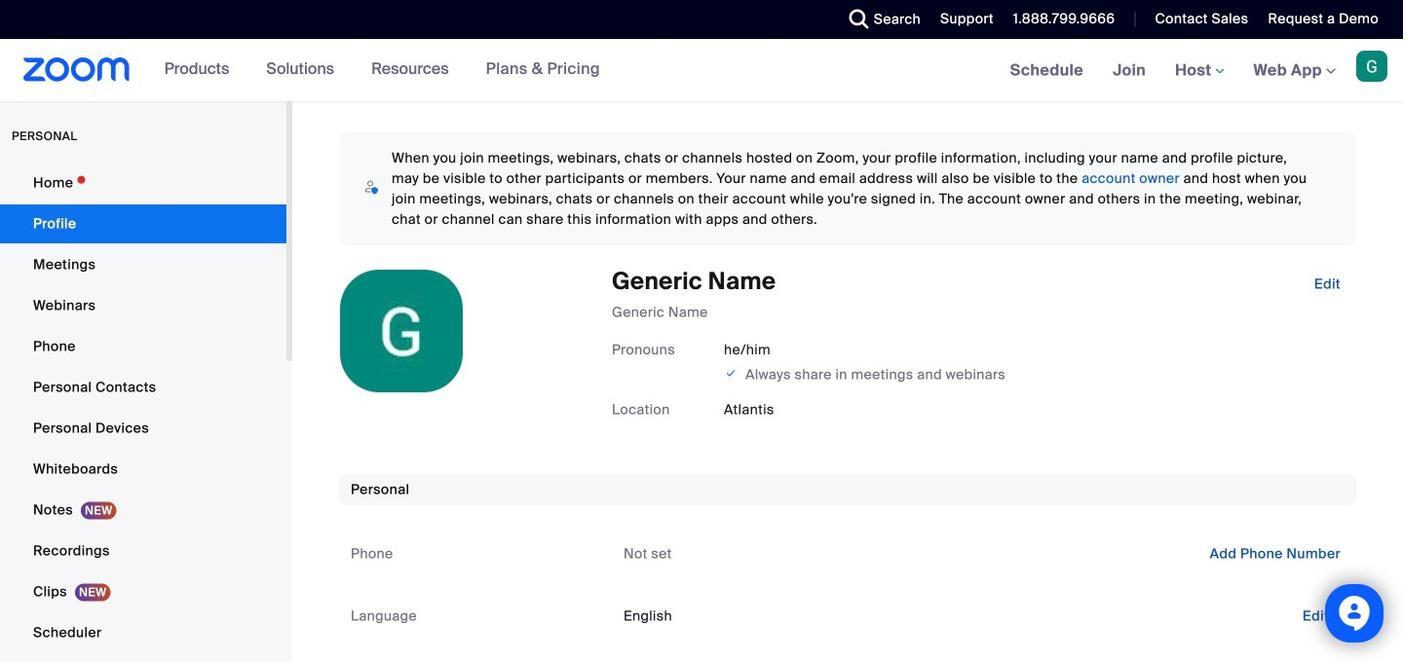Task type: vqa. For each thing, say whether or not it's contained in the screenshot.
PRODUCT INFORMATION navigation
yes



Task type: describe. For each thing, give the bounding box(es) containing it.
user photo image
[[340, 270, 463, 393]]

meetings navigation
[[996, 39, 1403, 103]]

edit user photo image
[[386, 323, 417, 340]]



Task type: locate. For each thing, give the bounding box(es) containing it.
zoom logo image
[[23, 57, 130, 82]]

profile picture image
[[1356, 51, 1388, 82]]

product information navigation
[[150, 39, 615, 101]]

personal menu menu
[[0, 164, 286, 663]]

banner
[[0, 39, 1403, 103]]

checked image
[[724, 364, 738, 383]]



